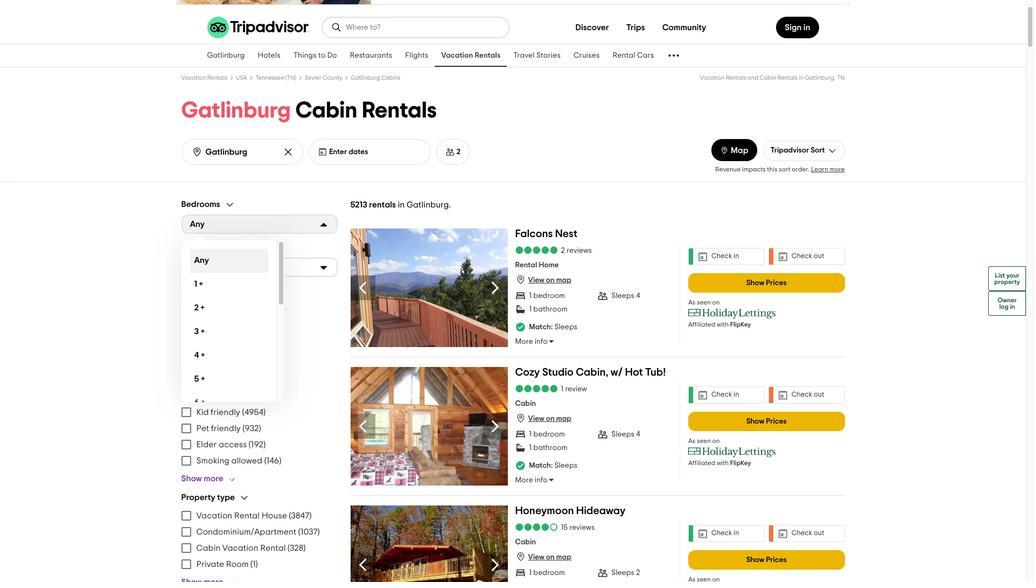 Task type: vqa. For each thing, say whether or not it's contained in the screenshot.
washer and dryer button
no



Task type: locate. For each thing, give the bounding box(es) containing it.
reviews for 15 reviews
[[570, 524, 595, 531]]

with for cozy studio cabin, w/ hot tub!
[[717, 459, 729, 466]]

map down '15'
[[557, 554, 572, 561]]

enter dates
[[329, 148, 368, 156]]

1 vertical spatial 4
[[194, 351, 199, 359]]

cruises
[[574, 52, 600, 59]]

menu containing vacation rental house (3847)
[[181, 507, 338, 572]]

more for cozy studio cabin, w/ hot tub!
[[515, 476, 533, 484]]

0 vertical spatial any button
[[181, 214, 338, 234]]

more
[[830, 166, 845, 172], [204, 474, 224, 483]]

view down rental home
[[528, 277, 545, 284]]

show inside button
[[181, 371, 202, 379]]

0 vertical spatial match: sleeps
[[529, 323, 578, 331]]

3 prices from the top
[[766, 556, 787, 563]]

affiliated for falcons nest
[[689, 321, 716, 327]]

0 vertical spatial affiliated with flipkey
[[689, 321, 751, 327]]

show inside dropdown button
[[181, 474, 202, 483]]

1 vertical spatial 1 bathroom
[[529, 444, 568, 452]]

1 vertical spatial show prices
[[747, 417, 787, 425]]

2 with from the top
[[717, 459, 729, 466]]

1 group from the top
[[181, 199, 338, 415]]

any down the bathrooms
[[194, 256, 209, 265]]

5 group from the top
[[181, 492, 338, 582]]

1 vertical spatial match:
[[529, 462, 553, 469]]

1 vertical spatial prices
[[766, 417, 787, 425]]

search search field for search image
[[206, 147, 275, 157]]

on for 1 review
[[546, 415, 555, 423]]

out for cozy studio cabin, w/ hot tub!
[[814, 391, 825, 398]]

4 group from the top
[[181, 389, 338, 484]]

0 vertical spatial view on map
[[528, 277, 572, 284]]

more info for falcons
[[515, 338, 548, 346]]

1 out from the top
[[814, 253, 825, 260]]

1 bathroom from the top
[[534, 306, 568, 313]]

more up cozy
[[515, 338, 533, 346]]

hideaway
[[577, 505, 626, 516]]

3 menu from the top
[[181, 507, 338, 572]]

affiliated with flipkey
[[689, 321, 751, 327], [689, 459, 751, 466]]

0 vertical spatial info
[[535, 338, 548, 346]]

1 vertical spatial search search field
[[206, 147, 275, 157]]

2 friendly from the top
[[211, 424, 241, 432]]

2 vertical spatial map
[[557, 554, 572, 561]]

1 flipkey from the top
[[731, 321, 751, 327]]

1 horizontal spatial vacation rentals link
[[435, 44, 507, 67]]

falcons nest, vacation rental in gatlinburg image
[[351, 228, 508, 347]]

any down bedrooms
[[190, 220, 205, 229]]

more info up honeymoon
[[515, 476, 548, 484]]

cabin down sevier county link
[[296, 99, 358, 122]]

0 vertical spatial reviews
[[567, 247, 592, 254]]

4 inside group
[[194, 351, 199, 359]]

show prices for cozy studio cabin, w/ hot tub!
[[747, 417, 787, 425]]

sort
[[811, 147, 825, 154]]

learn
[[811, 166, 829, 172]]

2 show prices button from the top
[[689, 411, 845, 431]]

2 vertical spatial bedroom
[[534, 569, 565, 577]]

0 vertical spatial holidaylettings.com logo image
[[689, 308, 776, 319]]

cabin up private
[[196, 544, 221, 552]]

2 vertical spatial 1 bedroom
[[529, 569, 565, 577]]

0 vertical spatial more info
[[515, 338, 548, 346]]

check in
[[712, 253, 740, 260], [712, 391, 740, 398], [712, 530, 740, 537]]

2 vertical spatial view
[[528, 554, 545, 561]]

rentals left 'travel'
[[475, 52, 501, 59]]

kid friendly (4954)
[[196, 408, 266, 416]]

1 more from the top
[[515, 338, 533, 346]]

2 bedroom from the top
[[534, 431, 565, 438]]

vacation left and
[[700, 75, 725, 81]]

friendly for pet
[[211, 424, 241, 432]]

2 affiliated from the top
[[689, 459, 716, 466]]

0 vertical spatial map
[[557, 277, 572, 284]]

cabin inside menu
[[196, 544, 221, 552]]

bathroom for nest
[[534, 306, 568, 313]]

amenities
[[181, 286, 219, 295]]

more down smoking on the left of page
[[204, 474, 224, 483]]

show prices for falcons nest
[[747, 279, 787, 286]]

1 vertical spatial seen
[[697, 437, 711, 444]]

1 vertical spatial check out
[[792, 391, 825, 398]]

1 vertical spatial 1 bedroom
[[529, 431, 565, 438]]

match: sleeps
[[529, 323, 578, 331], [529, 462, 578, 469]]

2 vertical spatial prices
[[766, 556, 787, 563]]

prices for cozy studio cabin, w/ hot tub!
[[766, 417, 787, 425]]

show prices button for falcons nest
[[689, 273, 845, 292]]

2 group from the top
[[181, 242, 338, 277]]

1 check out from the top
[[792, 253, 825, 260]]

reviews for 2 reviews
[[567, 247, 592, 254]]

0 vertical spatial check in
[[712, 253, 740, 260]]

info for falcons
[[535, 338, 548, 346]]

bedroom down home
[[534, 292, 565, 300]]

15 reviews
[[561, 524, 595, 531]]

2 as from the top
[[689, 437, 696, 444]]

2 bathroom from the top
[[534, 444, 568, 452]]

1 vertical spatial friendly
[[211, 424, 241, 432]]

1 bedroom for cozy
[[529, 431, 565, 438]]

3 group from the top
[[181, 285, 338, 380]]

view on map down home
[[528, 277, 572, 284]]

show prices button
[[689, 273, 845, 292], [689, 411, 845, 431], [689, 550, 845, 569]]

None search field
[[323, 18, 509, 37]]

2 view from the top
[[528, 415, 545, 423]]

things
[[294, 52, 317, 59]]

1 vertical spatial bathroom
[[534, 444, 568, 452]]

0 vertical spatial vacation rentals
[[442, 52, 501, 59]]

rentals
[[475, 52, 501, 59], [207, 75, 228, 81], [726, 75, 747, 81], [778, 75, 798, 81], [362, 99, 437, 122]]

info
[[535, 338, 548, 346], [535, 476, 548, 484]]

view on map button for cozy
[[515, 413, 572, 424]]

1 more info from the top
[[515, 338, 548, 346]]

3 map from the top
[[557, 554, 572, 561]]

cruises link
[[567, 44, 607, 67]]

cars
[[637, 52, 654, 59]]

view on map button down 1 review
[[515, 413, 572, 424]]

check in for honeymoon hideaway
[[712, 530, 740, 537]]

map for studio
[[557, 415, 572, 423]]

2 seen from the top
[[697, 437, 711, 444]]

map down 1 review
[[557, 415, 572, 423]]

reviews right '15'
[[570, 524, 595, 531]]

1 bedroom down home
[[529, 292, 565, 300]]

vacation rentals down gatlinburg link at the top of the page
[[181, 75, 228, 81]]

friendly up pet friendly (932)
[[211, 408, 240, 416]]

1 holidaylettings.com logo image from the top
[[689, 308, 776, 319]]

(1037)
[[298, 527, 320, 536]]

1 vertical spatial vacation rentals link
[[181, 75, 228, 81]]

2 menu from the top
[[181, 404, 338, 469]]

0 vertical spatial show prices button
[[689, 273, 845, 292]]

+ up all
[[201, 351, 205, 359]]

1 review
[[561, 385, 587, 393]]

bathroom
[[534, 306, 568, 313], [534, 444, 568, 452]]

rental down condominium/apartment (1037)
[[260, 544, 286, 552]]

(328)
[[288, 544, 306, 552]]

any
[[190, 220, 205, 229], [194, 256, 209, 265], [190, 263, 205, 272]]

things to do
[[294, 52, 337, 59]]

2 for 2
[[457, 148, 461, 156]]

2 map from the top
[[557, 415, 572, 423]]

gatlinburg up usa
[[207, 52, 245, 59]]

clear image
[[283, 147, 294, 157]]

2 sleeps 4 from the top
[[612, 431, 640, 438]]

match: up cozy
[[529, 323, 553, 331]]

reviews
[[567, 247, 592, 254], [570, 524, 595, 531]]

1 vertical spatial holidaylettings.com logo image
[[689, 447, 776, 457]]

elder access (192)
[[196, 440, 266, 449]]

gatlinburg down 'usa' link
[[181, 99, 291, 122]]

0 vertical spatial with
[[717, 321, 729, 327]]

more right learn
[[830, 166, 845, 172]]

show for honeymoon hideaway
[[747, 556, 765, 563]]

0 vertical spatial 1 bathroom
[[529, 306, 568, 313]]

1 vertical spatial view
[[528, 415, 545, 423]]

gatlinburg
[[207, 52, 245, 59], [351, 75, 380, 81], [181, 99, 291, 122]]

0 vertical spatial friendly
[[211, 408, 240, 416]]

as seen on for falcons nest
[[689, 299, 720, 305]]

flights
[[405, 52, 429, 59]]

2 vertical spatial menu
[[181, 507, 338, 572]]

1 vertical spatial sleeps 4
[[612, 431, 640, 438]]

1 menu from the top
[[181, 300, 338, 365]]

0 vertical spatial 1 bedroom
[[529, 292, 565, 300]]

match: sleeps up studio
[[529, 323, 578, 331]]

more up honeymoon
[[515, 476, 533, 484]]

match: sleeps for studio
[[529, 462, 578, 469]]

0 vertical spatial sleeps 4
[[612, 292, 640, 300]]

type
[[217, 493, 235, 502]]

2 more info from the top
[[515, 476, 548, 484]]

suitability
[[181, 390, 220, 398]]

1 vertical spatial more info
[[515, 476, 548, 484]]

2 holidaylettings.com logo image from the top
[[689, 447, 776, 457]]

0 vertical spatial show prices
[[747, 279, 787, 286]]

1 bathroom for studio
[[529, 444, 568, 452]]

1 vertical spatial reviews
[[570, 524, 595, 531]]

friendly down "kid friendly (4954)"
[[211, 424, 241, 432]]

reviews down the nest
[[567, 247, 592, 254]]

1 vertical spatial more
[[204, 474, 224, 483]]

view on map button down '15'
[[515, 551, 572, 562]]

affiliated for cozy studio cabin, w/ hot tub!
[[689, 459, 716, 466]]

vacation rentals link down gatlinburg link at the top of the page
[[181, 75, 228, 81]]

info up honeymoon
[[535, 476, 548, 484]]

2 affiliated with flipkey from the top
[[689, 459, 751, 466]]

sleeps for 2 reviews
[[612, 292, 635, 300]]

1 vertical spatial as seen on
[[689, 437, 720, 444]]

+ for 5 +
[[201, 375, 205, 383]]

2 info from the top
[[535, 476, 548, 484]]

show prices for honeymoon hideaway
[[747, 556, 787, 563]]

view on map button for falcons
[[515, 274, 572, 285]]

3 show prices from the top
[[747, 556, 787, 563]]

2 prices from the top
[[766, 417, 787, 425]]

1 match: from the top
[[529, 323, 553, 331]]

(tn)
[[286, 75, 296, 81]]

2 vertical spatial check in
[[712, 530, 740, 537]]

0 vertical spatial view on map button
[[515, 274, 572, 285]]

more for falcons nest
[[515, 338, 533, 346]]

1 vertical spatial match: sleeps
[[529, 462, 578, 469]]

view on map for studio
[[528, 415, 572, 423]]

1 bedroom down 1 review
[[529, 431, 565, 438]]

1 vertical spatial flipkey
[[731, 459, 751, 466]]

0 horizontal spatial more
[[204, 474, 224, 483]]

1 vertical spatial check in
[[712, 391, 740, 398]]

group containing amenities
[[181, 285, 338, 380]]

revenue impacts this sort order. learn more
[[716, 166, 845, 172]]

1 as from the top
[[689, 299, 696, 305]]

1 info from the top
[[535, 338, 548, 346]]

2 vertical spatial show prices button
[[689, 550, 845, 569]]

enter
[[329, 148, 347, 156]]

prices for honeymoon hideaway
[[766, 556, 787, 563]]

as for falcons nest
[[689, 299, 696, 305]]

1 vertical spatial vacation rentals
[[181, 75, 228, 81]]

2 as seen on from the top
[[689, 437, 720, 444]]

0 vertical spatial more
[[830, 166, 845, 172]]

2 1 bathroom from the top
[[529, 444, 568, 452]]

+ for 1 +
[[199, 280, 203, 288]]

property
[[181, 493, 215, 502]]

0 vertical spatial view
[[528, 277, 545, 284]]

honeymoon hideaway link
[[515, 505, 626, 520]]

3 view on map from the top
[[528, 554, 572, 561]]

tennessee
[[256, 75, 284, 81]]

2 view on map button from the top
[[515, 413, 572, 424]]

in
[[804, 23, 811, 32], [799, 75, 804, 81], [398, 200, 405, 209], [734, 253, 740, 260], [1011, 303, 1016, 310], [734, 391, 740, 398], [734, 530, 740, 537]]

more
[[515, 338, 533, 346], [515, 476, 533, 484]]

menu containing kid friendly (4954)
[[181, 404, 338, 469]]

1 match: sleeps from the top
[[529, 323, 578, 331]]

travel stories
[[514, 52, 561, 59]]

group
[[181, 199, 338, 415], [181, 242, 338, 277], [181, 285, 338, 380], [181, 389, 338, 484], [181, 492, 338, 582]]

check out for falcons nest
[[792, 253, 825, 260]]

bedroom for studio
[[534, 431, 565, 438]]

2 check in from the top
[[712, 391, 740, 398]]

0 vertical spatial search search field
[[346, 23, 500, 32]]

prices for falcons nest
[[766, 279, 787, 286]]

+ right the 6
[[201, 398, 205, 407]]

view on map button down home
[[515, 274, 572, 285]]

3 out from the top
[[814, 530, 825, 537]]

0 vertical spatial check out
[[792, 253, 825, 260]]

1 sleeps 4 from the top
[[612, 292, 640, 300]]

1 bedroom from the top
[[534, 292, 565, 300]]

cabin down honeymoon
[[515, 538, 536, 546]]

map for nest
[[557, 277, 572, 284]]

+ for 6 +
[[201, 398, 205, 407]]

2 vertical spatial check out
[[792, 530, 825, 537]]

1 friendly from the top
[[211, 408, 240, 416]]

rental cars link
[[607, 44, 661, 67]]

vacation rentals and cabin rentals in gatlinburg, tn
[[700, 75, 845, 81]]

search search field up flights
[[346, 23, 500, 32]]

travel
[[514, 52, 535, 59]]

1 horizontal spatial vacation rentals
[[442, 52, 501, 59]]

3 view from the top
[[528, 554, 545, 561]]

0 vertical spatial menu
[[181, 300, 338, 365]]

2 vertical spatial show prices
[[747, 556, 787, 563]]

to
[[318, 52, 326, 59]]

1 vertical spatial with
[[717, 459, 729, 466]]

(3938)
[[236, 353, 259, 361]]

1 vertical spatial menu
[[181, 404, 338, 469]]

0 vertical spatial vacation rentals link
[[435, 44, 507, 67]]

0 vertical spatial bathroom
[[534, 306, 568, 313]]

0 vertical spatial seen
[[697, 299, 711, 305]]

pet friendly (932)
[[196, 424, 261, 432]]

honeymoon hideaway, vacation rental in gatlinburg image
[[351, 505, 508, 582]]

2 1 bedroom from the top
[[529, 431, 565, 438]]

2 match: from the top
[[529, 462, 553, 469]]

show prices
[[747, 279, 787, 286], [747, 417, 787, 425], [747, 556, 787, 563]]

2 match: sleeps from the top
[[529, 462, 578, 469]]

gatlinburg down restaurants "link"
[[351, 75, 380, 81]]

vacation down gatlinburg link at the top of the page
[[181, 75, 206, 81]]

map button
[[712, 139, 757, 161]]

map down home
[[557, 277, 572, 284]]

+ up 2 +
[[199, 280, 203, 288]]

affiliated
[[689, 321, 716, 327], [689, 459, 716, 466]]

community
[[663, 23, 707, 32]]

0 vertical spatial as
[[689, 299, 696, 305]]

room
[[226, 560, 249, 568]]

3 show prices button from the top
[[689, 550, 845, 569]]

more info for cozy
[[515, 476, 548, 484]]

show more
[[181, 474, 224, 483]]

1 horizontal spatial search search field
[[346, 23, 500, 32]]

+ right the 5
[[201, 375, 205, 383]]

more inside dropdown button
[[204, 474, 224, 483]]

1 view on map from the top
[[528, 277, 572, 284]]

1 affiliated from the top
[[689, 321, 716, 327]]

list box
[[181, 240, 285, 415]]

2 check out from the top
[[792, 391, 825, 398]]

private
[[196, 560, 224, 568]]

view down cozy
[[528, 415, 545, 423]]

1 vertical spatial any button
[[181, 257, 338, 277]]

4
[[636, 292, 640, 300], [194, 351, 199, 359], [636, 431, 640, 438]]

1 vertical spatial show prices button
[[689, 411, 845, 431]]

0 vertical spatial as seen on
[[689, 299, 720, 305]]

1 seen from the top
[[697, 299, 711, 305]]

cozy
[[515, 367, 540, 378]]

4 for cozy studio cabin, w/ hot tub!
[[636, 431, 640, 438]]

more info up cozy
[[515, 338, 548, 346]]

2 show prices from the top
[[747, 417, 787, 425]]

property type
[[181, 493, 235, 502]]

with for falcons nest
[[717, 321, 729, 327]]

0 vertical spatial out
[[814, 253, 825, 260]]

0 horizontal spatial search search field
[[206, 147, 275, 157]]

2 vertical spatial out
[[814, 530, 825, 537]]

2 vertical spatial 4
[[636, 431, 640, 438]]

menu
[[181, 300, 338, 365], [181, 404, 338, 469], [181, 507, 338, 572]]

2 inside popup button
[[457, 148, 461, 156]]

vacation rentals for the top the vacation rentals link
[[442, 52, 501, 59]]

order.
[[792, 166, 810, 172]]

list box containing any
[[181, 240, 285, 415]]

rental up the condominium/apartment
[[234, 511, 260, 520]]

1
[[194, 280, 197, 288], [529, 292, 532, 300], [529, 306, 532, 313], [561, 385, 564, 393], [529, 431, 532, 438], [529, 444, 532, 452], [529, 569, 532, 577]]

1 vertical spatial gatlinburg
[[351, 75, 380, 81]]

sleeps
[[612, 292, 635, 300], [555, 323, 578, 331], [612, 431, 635, 438], [555, 462, 578, 469], [612, 569, 635, 577]]

0 vertical spatial bedroom
[[534, 292, 565, 300]]

sort
[[779, 166, 791, 172]]

log
[[1000, 303, 1009, 310]]

(932)
[[243, 424, 261, 432]]

3 1 bedroom from the top
[[529, 569, 565, 577]]

0 horizontal spatial vacation rentals link
[[181, 75, 228, 81]]

2 vertical spatial view on map
[[528, 554, 572, 561]]

1 as seen on from the top
[[689, 299, 720, 305]]

0 vertical spatial 4
[[636, 292, 640, 300]]

3 check in from the top
[[712, 530, 740, 537]]

bedroom down '15'
[[534, 569, 565, 577]]

1 1 bedroom from the top
[[529, 292, 565, 300]]

+ for 3 +
[[201, 327, 205, 336]]

menu containing air conditioning (4926)
[[181, 300, 338, 365]]

holidaylettings.com logo image
[[689, 308, 776, 319], [689, 447, 776, 457]]

2 view on map from the top
[[528, 415, 572, 423]]

0 horizontal spatial vacation rentals
[[181, 75, 228, 81]]

0 vertical spatial flipkey
[[731, 321, 751, 327]]

1 vertical spatial out
[[814, 391, 825, 398]]

air
[[196, 304, 207, 313]]

+ right "3" at the left bottom of page
[[201, 327, 205, 336]]

group containing bathrooms
[[181, 242, 338, 277]]

+ down amenities in the left of the page
[[201, 303, 205, 312]]

1 vertical spatial info
[[535, 476, 548, 484]]

Search search field
[[346, 23, 500, 32], [206, 147, 275, 157]]

1 prices from the top
[[766, 279, 787, 286]]

2 vertical spatial gatlinburg
[[181, 99, 291, 122]]

as for cozy studio cabin, w/ hot tub!
[[689, 437, 696, 444]]

view for falcons
[[528, 277, 545, 284]]

rentals left gatlinburg,
[[778, 75, 798, 81]]

search image
[[192, 147, 202, 157]]

2 out from the top
[[814, 391, 825, 398]]

1 check in from the top
[[712, 253, 740, 260]]

2 flipkey from the top
[[731, 459, 751, 466]]

gatlinburg for gatlinburg cabin rentals
[[181, 99, 291, 122]]

check
[[712, 253, 733, 260], [792, 253, 813, 260], [712, 391, 733, 398], [792, 391, 813, 398], [712, 530, 733, 537], [792, 530, 813, 537]]

1 view on map button from the top
[[515, 274, 572, 285]]

2 inside group
[[194, 303, 199, 312]]

view on map down 1 review
[[528, 415, 572, 423]]

group containing bedrooms
[[181, 199, 338, 415]]

info up cozy
[[535, 338, 548, 346]]

1 1 bathroom from the top
[[529, 306, 568, 313]]

0 vertical spatial affiliated
[[689, 321, 716, 327]]

1 map from the top
[[557, 277, 572, 284]]

1 vertical spatial more
[[515, 476, 533, 484]]

sleeps 4
[[612, 292, 640, 300], [612, 431, 640, 438]]

1 show prices button from the top
[[689, 273, 845, 292]]

view down honeymoon
[[528, 554, 545, 561]]

do
[[327, 52, 337, 59]]

bedroom down 1 review
[[534, 431, 565, 438]]

0 vertical spatial gatlinburg
[[207, 52, 245, 59]]

match: up honeymoon
[[529, 462, 553, 469]]

5 +
[[194, 375, 205, 383]]

1 bedroom down '15'
[[529, 569, 565, 577]]

view on map down '15'
[[528, 554, 572, 561]]

vacation rentals link left 'travel'
[[435, 44, 507, 67]]

2 more from the top
[[515, 476, 533, 484]]

1 with from the top
[[717, 321, 729, 327]]

match: sleeps up honeymoon
[[529, 462, 578, 469]]

6
[[194, 398, 199, 407]]

show
[[747, 279, 765, 286], [181, 371, 202, 379], [747, 417, 765, 425], [181, 474, 202, 483], [747, 556, 765, 563]]

restaurants link
[[344, 44, 399, 67]]

1 vertical spatial map
[[557, 415, 572, 423]]

1 vertical spatial view on map button
[[515, 413, 572, 424]]

check in for cozy studio cabin, w/ hot tub!
[[712, 391, 740, 398]]

view on map for nest
[[528, 277, 572, 284]]

show all
[[181, 371, 213, 379]]

vacation rentals left 'travel'
[[442, 52, 501, 59]]

1 vertical spatial as
[[689, 437, 696, 444]]

0 vertical spatial match:
[[529, 323, 553, 331]]

1 view from the top
[[528, 277, 545, 284]]

1 vertical spatial affiliated
[[689, 459, 716, 466]]

1 show prices from the top
[[747, 279, 787, 286]]

3 check out from the top
[[792, 530, 825, 537]]

bedroom for nest
[[534, 292, 565, 300]]

0 vertical spatial more
[[515, 338, 533, 346]]

1 vertical spatial affiliated with flipkey
[[689, 459, 751, 466]]

search search field right search image
[[206, 147, 275, 157]]

on for 2 reviews
[[546, 277, 555, 284]]

cabin right and
[[760, 75, 777, 81]]

3
[[194, 327, 199, 336]]

1 bedroom
[[529, 292, 565, 300], [529, 431, 565, 438], [529, 569, 565, 577]]

1 vertical spatial bedroom
[[534, 431, 565, 438]]

0 vertical spatial prices
[[766, 279, 787, 286]]

1 affiliated with flipkey from the top
[[689, 321, 751, 327]]

2 vertical spatial view on map button
[[515, 551, 572, 562]]

1 vertical spatial view on map
[[528, 415, 572, 423]]



Task type: describe. For each thing, give the bounding box(es) containing it.
restaurants
[[350, 52, 393, 59]]

check out for honeymoon hideaway
[[792, 530, 825, 537]]

tripadvisor image
[[207, 17, 309, 38]]

cozy studio cabin, w/ hot tub!, vacation rental in gatlinburg image
[[351, 367, 508, 485]]

your
[[1007, 272, 1020, 279]]

owner
[[998, 297, 1017, 303]]

(146)
[[264, 456, 282, 465]]

or
[[229, 320, 238, 329]]

rental left cars
[[613, 52, 636, 59]]

bathroom for studio
[[534, 444, 568, 452]]

tn
[[837, 75, 845, 81]]

internet or wifi (4924)
[[196, 320, 278, 329]]

2 +
[[194, 303, 205, 312]]

out for honeymoon hideaway
[[814, 530, 825, 537]]

1 bedroom for falcons
[[529, 292, 565, 300]]

+ for 2 +
[[201, 303, 205, 312]]

group containing property type
[[181, 492, 338, 582]]

county
[[323, 75, 343, 81]]

check in for falcons nest
[[712, 253, 740, 260]]

sign in
[[785, 23, 811, 32]]

check out for cozy studio cabin, w/ hot tub!
[[792, 391, 825, 398]]

sign in link
[[777, 17, 819, 38]]

seen for cozy studio cabin, w/ hot tub!
[[697, 437, 711, 444]]

flights link
[[399, 44, 435, 67]]

stories
[[537, 52, 561, 59]]

sign
[[785, 23, 802, 32]]

map
[[731, 146, 749, 154]]

as seen on for cozy studio cabin, w/ hot tub!
[[689, 437, 720, 444]]

condominium/apartment
[[196, 527, 297, 536]]

conditioning
[[209, 304, 260, 313]]

tripadvisor
[[771, 147, 810, 154]]

show for falcons nest
[[747, 279, 765, 286]]

match: for cozy
[[529, 462, 553, 469]]

show for cozy studio cabin, w/ hot tub!
[[747, 417, 765, 425]]

out for falcons nest
[[814, 253, 825, 260]]

2 reviews
[[561, 247, 592, 254]]

(4954)
[[242, 408, 266, 416]]

list your property
[[995, 272, 1021, 285]]

usa link
[[236, 75, 247, 81]]

learn more link
[[811, 166, 845, 172]]

gatlinburg,
[[806, 75, 836, 81]]

sevier county
[[305, 75, 343, 81]]

private room (1)
[[196, 560, 258, 568]]

list box inside group
[[181, 240, 285, 415]]

allowed
[[232, 456, 263, 465]]

advertisement region
[[0, 0, 1027, 7]]

3 view on map button from the top
[[515, 551, 572, 562]]

honeymoon
[[515, 505, 574, 516]]

pet
[[196, 424, 209, 432]]

menu for amenities
[[181, 300, 338, 365]]

tub!
[[646, 367, 666, 378]]

elder
[[196, 440, 217, 449]]

3 bedroom from the top
[[534, 569, 565, 577]]

condominium/apartment (1037)
[[196, 527, 320, 536]]

sevier county link
[[305, 75, 343, 81]]

(1)
[[251, 560, 258, 568]]

view for cozy
[[528, 415, 545, 423]]

things to do link
[[287, 44, 344, 67]]

sleeps 4 for falcons nest
[[612, 292, 640, 300]]

home
[[539, 261, 559, 269]]

tripadvisor sort
[[771, 147, 825, 154]]

1 bathroom for nest
[[529, 306, 568, 313]]

1 inside group
[[194, 280, 197, 288]]

info for cozy
[[535, 476, 548, 484]]

discover button
[[567, 17, 618, 38]]

smoking allowed (146)
[[196, 456, 282, 465]]

wifi
[[239, 320, 254, 329]]

internet
[[196, 320, 227, 329]]

enter dates button
[[309, 139, 431, 165]]

15
[[561, 524, 568, 531]]

vacation right flights
[[442, 52, 473, 59]]

5213 rentals in gatlinburg.
[[351, 200, 451, 209]]

menu for suitability
[[181, 404, 338, 469]]

nest
[[555, 228, 578, 239]]

community button
[[654, 17, 715, 38]]

2 for 2 +
[[194, 303, 199, 312]]

air conditioning (4926)
[[196, 304, 286, 313]]

1 +
[[194, 280, 203, 288]]

owner log in button
[[989, 291, 1027, 316]]

2 for 2 reviews
[[561, 247, 565, 254]]

usa
[[236, 75, 247, 81]]

1 horizontal spatial more
[[830, 166, 845, 172]]

rental left home
[[515, 261, 537, 269]]

rentals left and
[[726, 75, 747, 81]]

w/
[[611, 367, 623, 378]]

4 for falcons nest
[[636, 292, 640, 300]]

rentals down gatlinburg link at the top of the page
[[207, 75, 228, 81]]

flipkey for falcons nest
[[731, 321, 751, 327]]

vacation up room
[[222, 544, 258, 552]]

dates
[[349, 148, 368, 156]]

hot
[[625, 367, 643, 378]]

in inside owner log in
[[1011, 303, 1016, 310]]

gatlinburg for gatlinburg cabins
[[351, 75, 380, 81]]

vacation down property type
[[196, 511, 232, 520]]

match: for falcons
[[529, 323, 553, 331]]

on for 15 reviews
[[546, 554, 555, 561]]

2 any button from the top
[[181, 257, 338, 277]]

impacts
[[743, 166, 766, 172]]

bathrooms
[[181, 243, 223, 252]]

cozy studio cabin, w/ hot tub! link
[[515, 367, 666, 382]]

vacation rental house (3847)
[[196, 511, 312, 520]]

tennessee (tn) link
[[256, 75, 296, 81]]

list
[[996, 272, 1006, 279]]

search search field for search icon
[[346, 23, 500, 32]]

3 +
[[194, 327, 205, 336]]

revenue
[[716, 166, 741, 172]]

+ for 4 +
[[201, 351, 205, 359]]

cabin down cozy
[[515, 400, 536, 407]]

affiliated with flipkey for cozy studio cabin, w/ hot tub!
[[689, 459, 751, 466]]

tripadvisor sort button
[[764, 140, 845, 161]]

review
[[566, 385, 587, 393]]

bedrooms
[[181, 200, 220, 209]]

kid
[[196, 408, 209, 416]]

search image
[[331, 22, 342, 33]]

rental home
[[515, 261, 559, 269]]

any up the 1 +
[[190, 263, 205, 272]]

sleeps for 15 reviews
[[612, 569, 635, 577]]

vacation rentals for the leftmost the vacation rentals link
[[181, 75, 228, 81]]

friendly for kid
[[211, 408, 240, 416]]

sleeps for 1 review
[[612, 431, 635, 438]]

show more button
[[181, 473, 241, 484]]

match: sleeps for nest
[[529, 323, 578, 331]]

gatlinburg for gatlinburg
[[207, 52, 245, 59]]

group containing suitability
[[181, 389, 338, 484]]

4 +
[[194, 351, 205, 359]]

holidaylettings.com logo image for falcons nest
[[689, 308, 776, 319]]

discover
[[576, 23, 609, 32]]

access
[[219, 440, 247, 449]]

affiliated with flipkey for falcons nest
[[689, 321, 751, 327]]

smoking
[[196, 456, 230, 465]]

gatlinburg.
[[407, 200, 451, 209]]

flipkey for cozy studio cabin, w/ hot tub!
[[731, 459, 751, 466]]

6 +
[[194, 398, 205, 407]]

in inside sign in link
[[804, 23, 811, 32]]

sleeps 4 for cozy studio cabin, w/ hot tub!
[[612, 431, 640, 438]]

seen for falcons nest
[[697, 299, 711, 305]]

show prices button for honeymoon hideaway
[[689, 550, 845, 569]]

2 button
[[436, 139, 470, 165]]

show prices button for cozy studio cabin, w/ hot tub!
[[689, 411, 845, 431]]

(4924)
[[256, 320, 278, 329]]

1 any button from the top
[[181, 214, 338, 234]]

trips button
[[618, 17, 654, 38]]

rentals
[[369, 200, 396, 209]]

holidaylettings.com logo image for cozy studio cabin, w/ hot tub!
[[689, 447, 776, 457]]

rental cars
[[613, 52, 654, 59]]

trips
[[627, 23, 645, 32]]

cabin vacation rental (328)
[[196, 544, 306, 552]]

gatlinburg link
[[201, 44, 251, 67]]

rentals down cabins
[[362, 99, 437, 122]]

(192)
[[249, 440, 266, 449]]

cabin,
[[576, 367, 609, 378]]



